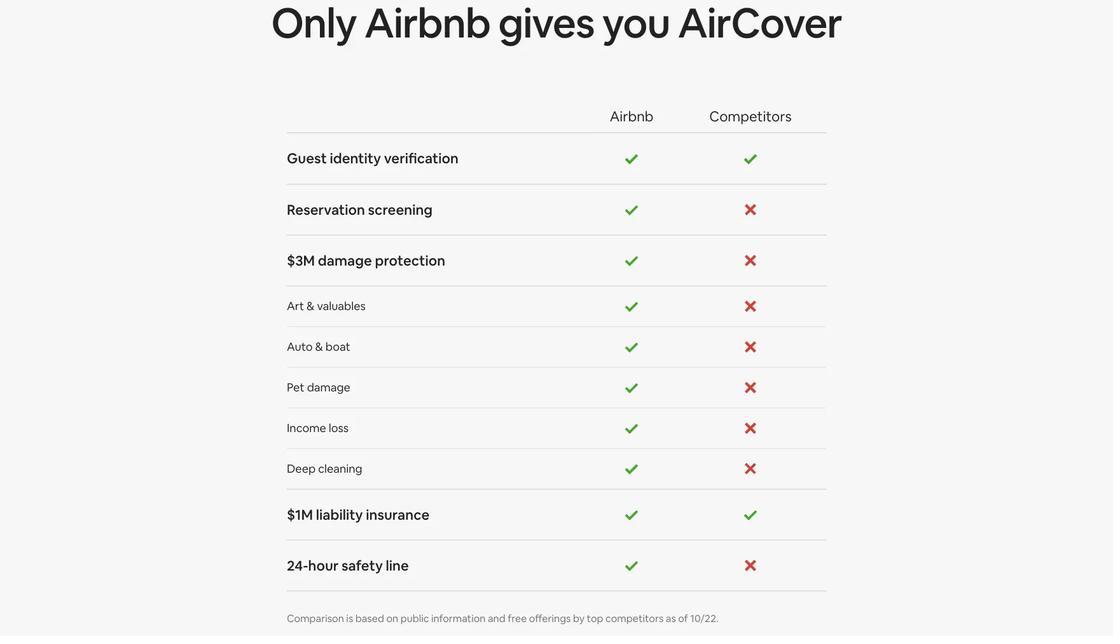 Task type: locate. For each thing, give the bounding box(es) containing it.
included image for reservation screening
[[624, 202, 639, 217]]

2 not included image from the top
[[743, 299, 758, 314]]

3 included image from the top
[[624, 340, 639, 355]]

damage for $3m
[[318, 252, 372, 270]]

1 included image from the top
[[624, 151, 639, 166]]

damage
[[318, 252, 372, 270], [307, 380, 350, 395]]

comparison
[[287, 612, 344, 625]]

valuables
[[317, 299, 366, 314]]

included image for valuables
[[624, 299, 639, 314]]

damage right pet at left
[[307, 380, 350, 395]]

2 not included image from the top
[[743, 380, 758, 396]]

included image
[[624, 151, 639, 166], [624, 299, 639, 314], [624, 340, 639, 355], [624, 421, 639, 436], [624, 462, 639, 477], [624, 508, 639, 523]]

offerings
[[529, 612, 571, 625]]

0 vertical spatial not included image
[[743, 253, 758, 268]]

comparison is based on public information and free offerings by top competitors as of 10/22.
[[287, 612, 719, 625]]

damage right $3m
[[318, 252, 372, 270]]

public
[[401, 612, 429, 625]]

1 vertical spatial not included image
[[743, 380, 758, 396]]

included image for pet damage
[[624, 380, 639, 396]]

deep cleaning
[[287, 462, 362, 477]]

6 included image from the top
[[624, 508, 639, 523]]

1 vertical spatial &
[[315, 340, 323, 355]]

1 not included image from the top
[[743, 253, 758, 268]]

not included image for 24-hour safety line
[[743, 558, 758, 574]]

2 included image from the top
[[624, 299, 639, 314]]

pet damage
[[287, 380, 350, 395]]

information
[[431, 612, 486, 625]]

1 vertical spatial damage
[[307, 380, 350, 395]]

$3m
[[287, 252, 315, 270]]

cleaning
[[318, 462, 362, 477]]

not included image
[[743, 202, 758, 217], [743, 299, 758, 314], [743, 340, 758, 355], [743, 421, 758, 436], [743, 462, 758, 477], [743, 558, 758, 574]]

reservation screening
[[287, 201, 433, 219]]

included image
[[743, 151, 758, 166], [624, 202, 639, 217], [624, 253, 639, 268], [624, 380, 639, 396], [743, 508, 758, 523], [624, 558, 639, 574]]

screening
[[368, 201, 433, 219]]

on
[[386, 612, 398, 625]]

0 horizontal spatial &
[[307, 299, 315, 314]]

0 vertical spatial &
[[307, 299, 315, 314]]

free
[[508, 612, 527, 625]]

not included image for $3m damage protection
[[743, 253, 758, 268]]

24-
[[287, 557, 308, 575]]

0 vertical spatial damage
[[318, 252, 372, 270]]

not included image for auto & boat
[[743, 340, 758, 355]]

& right art
[[307, 299, 315, 314]]

verification
[[384, 149, 459, 168]]

3 not included image from the top
[[743, 340, 758, 355]]

6 not included image from the top
[[743, 558, 758, 574]]

5 not included image from the top
[[743, 462, 758, 477]]

&
[[307, 299, 315, 314], [315, 340, 323, 355]]

$1m
[[287, 506, 313, 524]]

1 horizontal spatial &
[[315, 340, 323, 355]]

$1m liability insurance
[[287, 506, 430, 524]]

& left boat
[[315, 340, 323, 355]]

4 not included image from the top
[[743, 421, 758, 436]]

not included image for pet damage
[[743, 380, 758, 396]]

loss
[[329, 421, 349, 436]]

by
[[573, 612, 585, 625]]

10/22.
[[690, 612, 719, 625]]

1 not included image from the top
[[743, 202, 758, 217]]

and
[[488, 612, 506, 625]]

hour
[[308, 557, 339, 575]]

not included image
[[743, 253, 758, 268], [743, 380, 758, 396]]

included image for 24-hour safety line
[[624, 558, 639, 574]]



Task type: describe. For each thing, give the bounding box(es) containing it.
income loss
[[287, 421, 349, 436]]

of
[[678, 612, 688, 625]]

24-hour safety line
[[287, 557, 409, 575]]

safety
[[342, 557, 383, 575]]

$3m damage protection
[[287, 252, 445, 270]]

included image for boat
[[624, 340, 639, 355]]

auto
[[287, 340, 313, 355]]

5 included image from the top
[[624, 462, 639, 477]]

included image for $3m damage protection
[[624, 253, 639, 268]]

is
[[346, 612, 353, 625]]

protection
[[375, 252, 445, 270]]

& for auto
[[315, 340, 323, 355]]

not included image for income loss
[[743, 421, 758, 436]]

deep
[[287, 462, 316, 477]]

competitors
[[709, 107, 792, 125]]

auto & boat
[[287, 340, 350, 355]]

& for art
[[307, 299, 315, 314]]

guest identity verification
[[287, 149, 459, 168]]

not included image for deep cleaning
[[743, 462, 758, 477]]

income
[[287, 421, 326, 436]]

based
[[355, 612, 384, 625]]

not included image for reservation screening
[[743, 202, 758, 217]]

as
[[666, 612, 676, 625]]

art & valuables
[[287, 299, 366, 314]]

guest
[[287, 149, 327, 168]]

boat
[[326, 340, 350, 355]]

damage for pet
[[307, 380, 350, 395]]

included image for insurance
[[624, 508, 639, 523]]

competitors
[[606, 612, 664, 625]]

art
[[287, 299, 304, 314]]

identity
[[330, 149, 381, 168]]

insurance
[[366, 506, 430, 524]]

liability
[[316, 506, 363, 524]]

line
[[386, 557, 409, 575]]

pet
[[287, 380, 305, 395]]

reservation
[[287, 201, 365, 219]]

top
[[587, 612, 603, 625]]

included image for verification
[[624, 151, 639, 166]]

airbnb
[[610, 107, 654, 125]]

not included image for art & valuables
[[743, 299, 758, 314]]

4 included image from the top
[[624, 421, 639, 436]]



Task type: vqa. For each thing, say whether or not it's contained in the screenshot.
DAMAGE corresponding to $3M
yes



